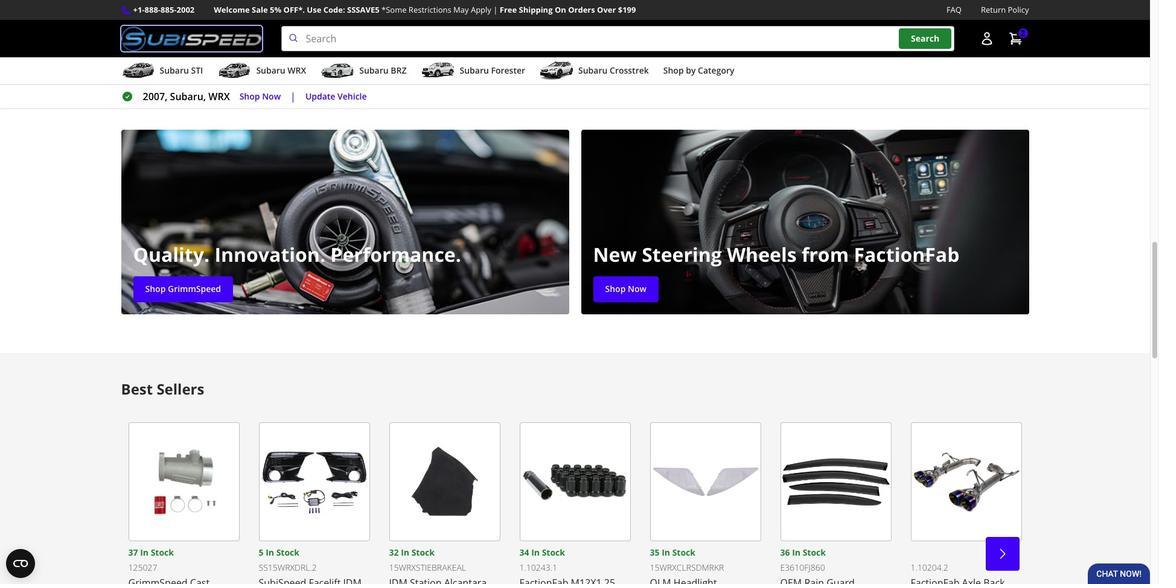 Task type: locate. For each thing, give the bounding box(es) containing it.
stock
[[151, 547, 174, 559], [276, 547, 299, 559], [412, 547, 435, 559], [542, 547, 565, 559], [672, 547, 696, 559], [803, 547, 826, 559]]

subaru left brz
[[359, 65, 389, 76]]

new steering wheels from factionfab
[[593, 242, 960, 268]]

0 horizontal spatial shop now link
[[240, 90, 281, 104]]

stock inside 5 in stock ss15wrxdrl.2
[[276, 547, 299, 559]]

1 horizontal spatial |
[[493, 4, 498, 15]]

deals down +1-888-885-2002 link
[[133, 18, 186, 44]]

code:
[[323, 4, 345, 15]]

injen right the on
[[717, 18, 766, 44]]

subaru for subaru wrx
[[256, 65, 285, 76]]

1 vertical spatial injen
[[628, 60, 648, 71]]

subaru crosstrek button
[[540, 60, 649, 84]]

5 subaru from the left
[[578, 65, 608, 76]]

5 stock from the left
[[672, 547, 696, 559]]

1 stock from the left
[[151, 547, 174, 559]]

1 horizontal spatial shop now link
[[593, 277, 659, 303]]

0 horizontal spatial wrx
[[209, 90, 230, 103]]

3 stock from the left
[[412, 547, 435, 559]]

0 horizontal spatial shop now
[[240, 90, 281, 102]]

stock for 32
[[412, 547, 435, 559]]

now
[[262, 90, 281, 102], [628, 283, 647, 295]]

5%
[[270, 4, 281, 15]]

subispeed facelift jdm style drl bezel - 2018-2021 subaru wrx / sti image
[[259, 423, 370, 542]]

subaru inside the 'subaru wrx' dropdown button
[[256, 65, 285, 76]]

shop for save 10% on injen
[[605, 60, 626, 71]]

0 vertical spatial shop now link
[[240, 90, 281, 104]]

quality.
[[133, 242, 210, 268]]

2002
[[177, 4, 195, 15]]

button image
[[980, 31, 994, 46]]

1 horizontal spatial injen
[[717, 18, 766, 44]]

now down the new
[[628, 283, 647, 295]]

stock for 36
[[803, 547, 826, 559]]

0 vertical spatial injen
[[717, 18, 766, 44]]

save 10% on injen
[[593, 18, 766, 44]]

4 in from the left
[[531, 547, 540, 559]]

in right the 34 at the bottom left
[[531, 547, 540, 559]]

promotions
[[211, 18, 323, 44]]

in for 34
[[531, 547, 540, 559]]

forester
[[491, 65, 525, 76]]

shop now
[[240, 90, 281, 102], [605, 283, 647, 295]]

stock up 15wrxclrsdmrkr
[[672, 547, 696, 559]]

stock up ss15wrxdrl.2 in the left of the page
[[276, 547, 299, 559]]

stock inside 36 in stock e3610fj860
[[803, 547, 826, 559]]

stock for 34
[[542, 547, 565, 559]]

36
[[780, 547, 790, 559]]

in inside 37 in stock 125027
[[140, 547, 149, 559]]

shop now for bottommost the shop now link
[[605, 283, 647, 295]]

ss15wrxdrl.2
[[259, 562, 317, 574]]

free
[[500, 4, 517, 15]]

shop by category button
[[663, 60, 735, 84]]

in inside 5 in stock ss15wrxdrl.2
[[266, 547, 274, 559]]

stock up e3610fj860
[[803, 547, 826, 559]]

34
[[520, 547, 529, 559]]

shop now down the 'subaru wrx' dropdown button
[[240, 90, 281, 102]]

4 subaru from the left
[[460, 65, 489, 76]]

subaru inside subaru crosstrek dropdown button
[[578, 65, 608, 76]]

e3610fj860
[[780, 562, 825, 574]]

in inside 36 in stock e3610fj860
[[792, 547, 801, 559]]

1 vertical spatial |
[[290, 90, 296, 103]]

wrx down a subaru wrx thumbnail image
[[209, 90, 230, 103]]

3 in from the left
[[401, 547, 409, 559]]

stock inside 34 in stock 1.10243.1
[[542, 547, 565, 559]]

0 vertical spatial shop now
[[240, 90, 281, 102]]

subaru left 'sti'
[[160, 65, 189, 76]]

2 stock from the left
[[276, 547, 299, 559]]

shop now down the new
[[605, 283, 647, 295]]

1 vertical spatial shop now link
[[593, 277, 659, 303]]

in inside 34 in stock 1.10243.1
[[531, 547, 540, 559]]

stock inside 37 in stock 125027
[[151, 547, 174, 559]]

injen down the search input field
[[628, 60, 648, 71]]

0 horizontal spatial |
[[290, 90, 296, 103]]

factionfab m12x1.25 34mm lug nut set of 20 - universal image
[[520, 423, 631, 542]]

stock inside 35 in stock 15wrxclrsdmrkr
[[672, 547, 696, 559]]

category
[[698, 65, 735, 76]]

subaru for subaru crosstrek
[[578, 65, 608, 76]]

in for 5
[[266, 547, 274, 559]]

1 horizontal spatial wrx
[[288, 65, 306, 76]]

+1-
[[133, 4, 145, 15]]

3 subaru from the left
[[359, 65, 389, 76]]

steering
[[642, 242, 722, 268]]

subaru brz button
[[321, 60, 407, 84]]

subaru left crosstrek
[[578, 65, 608, 76]]

oem rain guard deflector kit - 2015-2020 subaru wrx & sti image
[[780, 423, 891, 542]]

125027
[[128, 562, 157, 574]]

best
[[121, 379, 153, 399]]

wrx
[[288, 65, 306, 76], [209, 90, 230, 103]]

factionfab
[[854, 242, 960, 268]]

in inside 32 in stock 15wrxstiebrakeal
[[401, 547, 409, 559]]

welcome sale 5% off*. use code: sssave5
[[214, 4, 380, 15]]

shop grimmspeed link
[[133, 277, 233, 303]]

in right "36"
[[792, 547, 801, 559]]

shop now link down the new
[[593, 277, 659, 303]]

2007,
[[143, 90, 168, 103]]

grimmspeed
[[168, 283, 221, 295]]

stock up 1.10243.1 on the bottom left
[[542, 547, 565, 559]]

|
[[493, 4, 498, 15], [290, 90, 296, 103]]

stock for 5
[[276, 547, 299, 559]]

4 stock from the left
[[542, 547, 565, 559]]

wheels
[[727, 242, 797, 268]]

in right 5
[[266, 547, 274, 559]]

| left free
[[493, 4, 498, 15]]

crosstrek
[[610, 65, 649, 76]]

deals & promotions
[[133, 18, 323, 44]]

stock up '15wrxstiebrakeal'
[[412, 547, 435, 559]]

in for 35
[[662, 547, 670, 559]]

subaru right a subaru wrx thumbnail image
[[256, 65, 285, 76]]

wrx up 'update'
[[288, 65, 306, 76]]

0 vertical spatial wrx
[[288, 65, 306, 76]]

in right '35'
[[662, 547, 670, 559]]

shop now link down the 'subaru wrx' dropdown button
[[240, 90, 281, 104]]

use
[[307, 4, 321, 15]]

35
[[650, 547, 660, 559]]

5
[[259, 547, 264, 559]]

orders
[[568, 4, 595, 15]]

deals left 'sti'
[[168, 60, 190, 71]]

over
[[597, 4, 616, 15]]

0 vertical spatial |
[[493, 4, 498, 15]]

stock up '125027'
[[151, 547, 174, 559]]

stock inside 32 in stock 15wrxstiebrakeal
[[412, 547, 435, 559]]

1 vertical spatial now
[[628, 283, 647, 295]]

on
[[555, 4, 566, 15]]

1 vertical spatial shop now
[[605, 283, 647, 295]]

1 horizontal spatial shop now
[[605, 283, 647, 295]]

1 subaru from the left
[[160, 65, 189, 76]]

in for 32
[[401, 547, 409, 559]]

in inside 35 in stock 15wrxclrsdmrkr
[[662, 547, 670, 559]]

in right 37
[[140, 547, 149, 559]]

shop
[[145, 60, 166, 71], [605, 60, 626, 71], [663, 65, 684, 76], [240, 90, 260, 102], [145, 283, 166, 295], [605, 283, 626, 295]]

update vehicle
[[305, 90, 367, 102]]

5 in from the left
[[662, 547, 670, 559]]

shop for new steering wheels from factionfab
[[605, 283, 626, 295]]

2 in from the left
[[266, 547, 274, 559]]

1 in from the left
[[140, 547, 149, 559]]

6 in from the left
[[792, 547, 801, 559]]

6 stock from the left
[[803, 547, 826, 559]]

0 vertical spatial now
[[262, 90, 281, 102]]

subaru
[[160, 65, 189, 76], [256, 65, 285, 76], [359, 65, 389, 76], [460, 65, 489, 76], [578, 65, 608, 76]]

faq
[[947, 4, 962, 15]]

wrx inside dropdown button
[[288, 65, 306, 76]]

faq link
[[947, 4, 962, 16]]

subaru inside subaru brz dropdown button
[[359, 65, 389, 76]]

shop injen link
[[593, 53, 661, 79]]

a subaru forester thumbnail image image
[[421, 62, 455, 80]]

subaru wrx button
[[218, 60, 306, 84]]

now down the 'subaru wrx' dropdown button
[[262, 90, 281, 102]]

| left 'update'
[[290, 90, 296, 103]]

in right 32
[[401, 547, 409, 559]]

shop deals
[[145, 60, 190, 71]]

subaru for subaru sti
[[160, 65, 189, 76]]

subaru left forester
[[460, 65, 489, 76]]

subaru sti button
[[121, 60, 203, 84]]

37 in stock 125027
[[128, 547, 174, 574]]

2 subaru from the left
[[256, 65, 285, 76]]

injen
[[717, 18, 766, 44], [628, 60, 648, 71]]



Task type: vqa. For each thing, say whether or not it's contained in the screenshot.
2023
no



Task type: describe. For each thing, give the bounding box(es) containing it.
shop deals link
[[133, 53, 202, 79]]

1 horizontal spatial now
[[628, 283, 647, 295]]

*some
[[382, 4, 407, 15]]

a subaru sti thumbnail image image
[[121, 62, 155, 80]]

885-
[[161, 4, 177, 15]]

restrictions
[[409, 4, 451, 15]]

may
[[454, 4, 469, 15]]

search input field
[[281, 26, 954, 51]]

*some restrictions may apply | free shipping on orders over $199
[[382, 4, 636, 15]]

&
[[191, 18, 206, 44]]

32 in stock 15wrxstiebrakeal
[[389, 547, 466, 574]]

search button
[[899, 29, 952, 49]]

subaru for subaru forester
[[460, 65, 489, 76]]

brz
[[391, 65, 407, 76]]

34 in stock 1.10243.1
[[520, 547, 565, 574]]

on
[[687, 18, 712, 44]]

welcome
[[214, 4, 250, 15]]

sssave5
[[347, 4, 380, 15]]

888-
[[145, 4, 161, 15]]

new
[[593, 242, 637, 268]]

36 in stock e3610fj860
[[780, 547, 826, 574]]

update
[[305, 90, 335, 102]]

by
[[686, 65, 696, 76]]

policy
[[1008, 4, 1029, 15]]

apply
[[471, 4, 491, 15]]

subaru,
[[170, 90, 206, 103]]

subaru brz
[[359, 65, 407, 76]]

a subaru crosstrek thumbnail image image
[[540, 62, 574, 80]]

search
[[911, 33, 940, 44]]

5 in stock ss15wrxdrl.2
[[259, 547, 317, 574]]

save
[[593, 18, 638, 44]]

shop inside "dropdown button"
[[663, 65, 684, 76]]

1.10204.2 link
[[906, 418, 1027, 584]]

subaru sti
[[160, 65, 203, 76]]

0 horizontal spatial injen
[[628, 60, 648, 71]]

2 button
[[1003, 27, 1029, 51]]

15wrxstiebrakeal
[[389, 562, 466, 574]]

best sellers
[[121, 379, 204, 399]]

2
[[1021, 27, 1026, 39]]

update vehicle button
[[305, 90, 367, 104]]

37
[[128, 547, 138, 559]]

a subaru brz thumbnail image image
[[321, 62, 355, 80]]

10%
[[643, 18, 682, 44]]

subaru forester button
[[421, 60, 525, 84]]

1.10243.1
[[520, 562, 557, 574]]

in for 36
[[792, 547, 801, 559]]

sale
[[252, 4, 268, 15]]

2007, subaru, wrx
[[143, 90, 230, 103]]

quality. innovation. performance.
[[133, 242, 461, 268]]

factionfab axle back exhaust - 2015+ wrx / 2015+ sti image
[[911, 423, 1022, 542]]

grimmspeed cast aluminum turbo inlet - 2015-2016 subaru wrx image
[[128, 423, 239, 542]]

jdm station alcantara style ebrake boot with red stitching - 2015-2020 subaru wrx & sti image
[[389, 423, 500, 542]]

sti
[[191, 65, 203, 76]]

subaru wrx
[[256, 65, 306, 76]]

subaru crosstrek
[[578, 65, 649, 76]]

0 vertical spatial deals
[[133, 18, 186, 44]]

shop for quality. innovation. performance.
[[145, 283, 166, 295]]

shop now for the topmost the shop now link
[[240, 90, 281, 102]]

a subaru wrx thumbnail image image
[[218, 62, 251, 80]]

shop by category
[[663, 65, 735, 76]]

return
[[981, 4, 1006, 15]]

shop grimmspeed
[[145, 283, 221, 295]]

performance.
[[330, 242, 461, 268]]

subispeed logo image
[[121, 26, 262, 51]]

stock for 35
[[672, 547, 696, 559]]

sellers
[[157, 379, 204, 399]]

vehicle
[[338, 90, 367, 102]]

+1-888-885-2002
[[133, 4, 195, 15]]

35 in stock 15wrxclrsdmrkr
[[650, 547, 724, 574]]

$199
[[618, 4, 636, 15]]

1 vertical spatial wrx
[[209, 90, 230, 103]]

32
[[389, 547, 399, 559]]

subaru forester
[[460, 65, 525, 76]]

1 vertical spatial deals
[[168, 60, 190, 71]]

olm headlight sidemarkers clear - 2015-2021 subaru wrx & sti image
[[650, 423, 761, 542]]

15wrxclrsdmrkr
[[650, 562, 724, 574]]

open widget image
[[6, 549, 35, 578]]

off*.
[[284, 4, 305, 15]]

stock for 37
[[151, 547, 174, 559]]

in for 37
[[140, 547, 149, 559]]

shop injen
[[605, 60, 648, 71]]

shop for deals & promotions
[[145, 60, 166, 71]]

from
[[802, 242, 849, 268]]

0 horizontal spatial now
[[262, 90, 281, 102]]

1.10204.2
[[911, 562, 949, 574]]

subaru for subaru brz
[[359, 65, 389, 76]]

+1-888-885-2002 link
[[133, 4, 195, 16]]

return policy link
[[981, 4, 1029, 16]]



